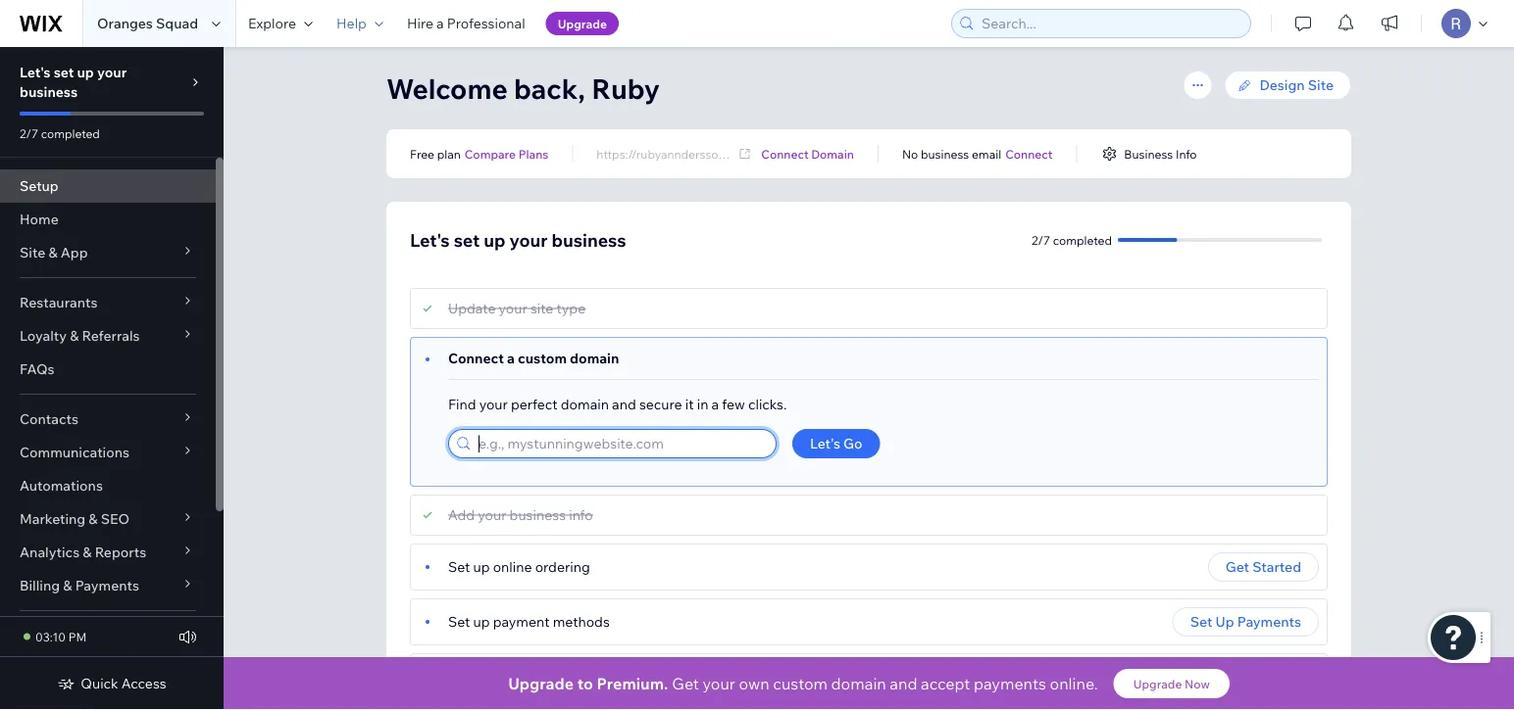 Task type: locate. For each thing, give the bounding box(es) containing it.
2/7 down connect link
[[1032, 233, 1050, 248]]

set inside button
[[1190, 614, 1212, 631]]

get
[[1226, 559, 1249, 576], [672, 675, 699, 694]]

payments inside billing & payments dropdown button
[[75, 578, 139, 595]]

business info
[[1124, 147, 1197, 161]]

set down add
[[448, 559, 470, 576]]

1 vertical spatial a
[[507, 350, 515, 367]]

0 horizontal spatial 2/7
[[20, 126, 38, 141]]

business up 'type'
[[552, 229, 626, 251]]

get started button
[[1208, 553, 1319, 582]]

help
[[336, 15, 367, 32]]

upgrade up back,
[[558, 16, 607, 31]]

started
[[1252, 559, 1301, 576]]

0 vertical spatial custom
[[518, 350, 567, 367]]

billing
[[20, 578, 60, 595]]

2 vertical spatial domain
[[831, 675, 886, 694]]

and left secure
[[612, 396, 636, 413]]

a right in
[[711, 396, 719, 413]]

get left the started
[[1226, 559, 1249, 576]]

custom up perfect
[[518, 350, 567, 367]]

app
[[61, 244, 88, 261]]

a
[[436, 15, 444, 32], [507, 350, 515, 367], [711, 396, 719, 413]]

1 vertical spatial let's
[[410, 229, 450, 251]]

custom right own
[[773, 675, 828, 694]]

1 vertical spatial design site
[[1227, 669, 1301, 686]]

site & app
[[20, 244, 88, 261]]

connect inside "link"
[[761, 147, 809, 161]]

2/7 completed up setup
[[20, 126, 100, 141]]

0 horizontal spatial payments
[[75, 578, 139, 595]]

business left info
[[510, 507, 566, 524]]

&
[[48, 244, 57, 261], [70, 328, 79, 345], [89, 511, 98, 528], [83, 544, 92, 561], [63, 578, 72, 595]]

and left the accept
[[890, 675, 917, 694]]

0 horizontal spatial set
[[54, 64, 74, 81]]

up inside sidebar element
[[77, 64, 94, 81]]

let's go
[[810, 435, 863, 453]]

1 vertical spatial set
[[454, 229, 480, 251]]

2 horizontal spatial site
[[1308, 76, 1334, 94]]

connect a custom domain
[[448, 350, 619, 367]]

website
[[528, 669, 578, 686]]

set
[[448, 559, 470, 576], [448, 614, 470, 631], [1190, 614, 1212, 631]]

2/7 completed down connect link
[[1032, 233, 1112, 248]]

to
[[577, 675, 593, 694]]

let's set up your business down oranges at top left
[[20, 64, 127, 101]]

& left "reports"
[[83, 544, 92, 561]]

your right add
[[478, 507, 506, 524]]

& for loyalty
[[70, 328, 79, 345]]

2/7 up setup
[[20, 126, 38, 141]]

site
[[530, 300, 553, 317]]

get right 'premium.' at the bottom left of the page
[[672, 675, 699, 694]]

& right billing
[[63, 578, 72, 595]]

update
[[448, 300, 496, 317]]

faqs
[[20, 361, 54, 378]]

1 horizontal spatial 2/7
[[1032, 233, 1050, 248]]

0 vertical spatial completed
[[41, 126, 100, 141]]

reports
[[95, 544, 146, 561]]

upgrade for upgrade
[[558, 16, 607, 31]]

loyalty & referrals button
[[0, 320, 216, 353]]

connect domain link
[[761, 145, 854, 163]]

1 vertical spatial site
[[20, 244, 45, 261]]

1 horizontal spatial custom
[[773, 675, 828, 694]]

1 horizontal spatial and
[[890, 675, 917, 694]]

a for custom
[[507, 350, 515, 367]]

domain left the accept
[[831, 675, 886, 694]]

1 horizontal spatial a
[[507, 350, 515, 367]]

squad
[[156, 15, 198, 32]]

& inside dropdown button
[[63, 578, 72, 595]]

oranges
[[97, 15, 153, 32]]

0 horizontal spatial a
[[436, 15, 444, 32]]

your left own
[[703, 675, 735, 694]]

payments inside set up payments button
[[1237, 614, 1301, 631]]

2 horizontal spatial connect
[[1005, 147, 1053, 161]]

upgrade
[[558, 16, 607, 31], [508, 675, 574, 694], [1133, 677, 1182, 692]]

0 vertical spatial get
[[1226, 559, 1249, 576]]

0 horizontal spatial let's
[[20, 64, 51, 81]]

set left payment
[[448, 614, 470, 631]]

2 horizontal spatial let's
[[810, 435, 840, 453]]

upgrade left now on the bottom
[[1133, 677, 1182, 692]]

& left seo
[[89, 511, 98, 528]]

welcome back, ruby
[[386, 71, 660, 105]]

access
[[121, 676, 166, 693]]

clicks.
[[748, 396, 787, 413]]

design inside button
[[1227, 669, 1272, 686]]

payments right up
[[1237, 614, 1301, 631]]

0 horizontal spatial connect
[[448, 350, 504, 367]]

& inside 'popup button'
[[48, 244, 57, 261]]

1 vertical spatial let's set up your business
[[410, 229, 626, 251]]

0 vertical spatial let's set up your business
[[20, 64, 127, 101]]

& for analytics
[[83, 544, 92, 561]]

0 vertical spatial payments
[[75, 578, 139, 595]]

1 vertical spatial 2/7
[[1032, 233, 1050, 248]]

seo
[[101, 511, 130, 528]]

2/7 completed inside sidebar element
[[20, 126, 100, 141]]

0 vertical spatial 2/7
[[20, 126, 38, 141]]

upgrade button
[[546, 12, 619, 35]]

up
[[77, 64, 94, 81], [484, 229, 506, 251], [473, 559, 490, 576], [473, 614, 490, 631]]

automations link
[[0, 470, 216, 503]]

connect for connect domain
[[761, 147, 809, 161]]

1 horizontal spatial let's
[[410, 229, 450, 251]]

0 vertical spatial a
[[436, 15, 444, 32]]

2/7 completed
[[20, 126, 100, 141], [1032, 233, 1112, 248]]

upgrade to premium. get your own custom domain and accept payments online.
[[508, 675, 1098, 694]]

0 vertical spatial domain
[[570, 350, 619, 367]]

set for set up payments
[[1190, 614, 1212, 631]]

0 horizontal spatial and
[[612, 396, 636, 413]]

go
[[843, 435, 863, 453]]

& left app
[[48, 244, 57, 261]]

2 horizontal spatial a
[[711, 396, 719, 413]]

payments
[[75, 578, 139, 595], [1237, 614, 1301, 631]]

analytics & reports
[[20, 544, 146, 561]]

home link
[[0, 203, 216, 236]]

business inside sidebar element
[[20, 83, 78, 101]]

find your perfect domain and secure it in a few clicks.
[[448, 396, 787, 413]]

1 horizontal spatial payments
[[1237, 614, 1301, 631]]

hire
[[407, 15, 433, 32]]

premium.
[[597, 675, 668, 694]]

1 horizontal spatial site
[[1276, 669, 1301, 686]]

let's set up your business up 'update your site type'
[[410, 229, 626, 251]]

2/7
[[20, 126, 38, 141], [1032, 233, 1050, 248]]

1 horizontal spatial completed
[[1053, 233, 1112, 248]]

connect up 'find'
[[448, 350, 504, 367]]

set up payments
[[1190, 614, 1301, 631]]

upgrade left to
[[508, 675, 574, 694]]

1 horizontal spatial 2/7 completed
[[1032, 233, 1112, 248]]

business up setup
[[20, 83, 78, 101]]

ruby
[[591, 71, 660, 105]]

restaurants
[[20, 294, 97, 311]]

design
[[1260, 76, 1305, 94], [448, 669, 493, 686], [1227, 669, 1272, 686]]

completed inside sidebar element
[[41, 126, 100, 141]]

contacts
[[20, 411, 78, 428]]

domain
[[570, 350, 619, 367], [561, 396, 609, 413], [831, 675, 886, 694]]

0 vertical spatial 2/7 completed
[[20, 126, 100, 141]]

let's inside sidebar element
[[20, 64, 51, 81]]

payments for set up payments
[[1237, 614, 1301, 631]]

analytics
[[20, 544, 80, 561]]

let's go button
[[792, 430, 880, 459]]

online.
[[1050, 675, 1098, 694]]

design site
[[1260, 76, 1334, 94], [1227, 669, 1301, 686]]

0 horizontal spatial 2/7 completed
[[20, 126, 100, 141]]

home
[[20, 211, 59, 228]]

1 horizontal spatial connect
[[761, 147, 809, 161]]

connect left domain
[[761, 147, 809, 161]]

2 vertical spatial let's
[[810, 435, 840, 453]]

2/7 inside sidebar element
[[20, 126, 38, 141]]

connect for connect a custom domain
[[448, 350, 504, 367]]

restaurants button
[[0, 286, 216, 320]]

your down oranges at top left
[[97, 64, 127, 81]]

domain up find your perfect domain and secure it in a few clicks.
[[570, 350, 619, 367]]

connect right "email"
[[1005, 147, 1053, 161]]

custom
[[518, 350, 567, 367], [773, 675, 828, 694]]

1 horizontal spatial get
[[1226, 559, 1249, 576]]

up
[[1215, 614, 1234, 631]]

0 horizontal spatial let's set up your business
[[20, 64, 127, 101]]

add
[[448, 507, 475, 524]]

& inside popup button
[[83, 544, 92, 561]]

business right no
[[921, 147, 969, 161]]

setup link
[[0, 170, 216, 203]]

a right hire
[[436, 15, 444, 32]]

now
[[1185, 677, 1210, 692]]

& for billing
[[63, 578, 72, 595]]

connect
[[761, 147, 809, 161], [1005, 147, 1053, 161], [448, 350, 504, 367]]

https://rubyanndersson.wixsite.com/oranges
[[597, 147, 840, 161]]

set left up
[[1190, 614, 1212, 631]]

set
[[54, 64, 74, 81], [454, 229, 480, 251]]

let's
[[20, 64, 51, 81], [410, 229, 450, 251], [810, 435, 840, 453]]

2 vertical spatial a
[[711, 396, 719, 413]]

& right loyalty
[[70, 328, 79, 345]]

0 vertical spatial let's
[[20, 64, 51, 81]]

help button
[[325, 0, 395, 47]]

0 vertical spatial set
[[54, 64, 74, 81]]

your left site
[[499, 300, 527, 317]]

1 vertical spatial payments
[[1237, 614, 1301, 631]]

0 horizontal spatial site
[[20, 244, 45, 261]]

no
[[902, 147, 918, 161]]

0 horizontal spatial completed
[[41, 126, 100, 141]]

1 vertical spatial domain
[[561, 396, 609, 413]]

payments down the analytics & reports popup button at the left bottom of page
[[75, 578, 139, 595]]

2 vertical spatial site
[[1276, 669, 1301, 686]]

a down 'update your site type'
[[507, 350, 515, 367]]

domain right perfect
[[561, 396, 609, 413]]

1 vertical spatial custom
[[773, 675, 828, 694]]

1 vertical spatial get
[[672, 675, 699, 694]]



Task type: describe. For each thing, give the bounding box(es) containing it.
online
[[493, 559, 532, 576]]

business info button
[[1101, 145, 1197, 163]]

& for marketing
[[89, 511, 98, 528]]

free
[[410, 147, 434, 161]]

automations
[[20, 478, 103, 495]]

0 horizontal spatial custom
[[518, 350, 567, 367]]

billing & payments button
[[0, 570, 216, 603]]

in progress
[[590, 674, 655, 684]]

https://rubyanndersson.wixsite.com/oranges link
[[597, 145, 840, 166]]

set for set up payment methods
[[448, 614, 470, 631]]

no business email connect
[[902, 147, 1053, 161]]

oranges squad
[[97, 15, 198, 32]]

upgrade now button
[[1114, 670, 1230, 699]]

your up 'update your site type'
[[509, 229, 548, 251]]

business
[[1124, 147, 1173, 161]]

payments
[[974, 675, 1046, 694]]

hire a professional
[[407, 15, 525, 32]]

design your website
[[448, 669, 578, 686]]

referrals
[[82, 328, 140, 345]]

site inside 'popup button'
[[20, 244, 45, 261]]

set inside sidebar element
[[54, 64, 74, 81]]

it
[[685, 396, 694, 413]]

in
[[590, 674, 600, 684]]

billing & payments
[[20, 578, 139, 595]]

domain for perfect
[[561, 396, 609, 413]]

loyalty
[[20, 328, 67, 345]]

welcome
[[386, 71, 508, 105]]

faqs link
[[0, 353, 216, 386]]

plan
[[437, 147, 461, 161]]

communications button
[[0, 436, 216, 470]]

& for site
[[48, 244, 57, 261]]

type
[[556, 300, 586, 317]]

your right 'find'
[[479, 396, 508, 413]]

info
[[569, 507, 593, 524]]

quick access button
[[57, 676, 166, 693]]

domain for custom
[[570, 350, 619, 367]]

set up payments button
[[1173, 608, 1319, 637]]

site inside button
[[1276, 669, 1301, 686]]

set for set up online ordering
[[448, 559, 470, 576]]

analytics & reports button
[[0, 536, 216, 570]]

1 horizontal spatial set
[[454, 229, 480, 251]]

payment
[[493, 614, 550, 631]]

quick
[[81, 676, 118, 693]]

update your site type
[[448, 300, 586, 317]]

compare plans link
[[465, 145, 548, 163]]

in
[[697, 396, 708, 413]]

contacts button
[[0, 403, 216, 436]]

loyalty & referrals
[[20, 328, 140, 345]]

professional
[[447, 15, 525, 32]]

free plan compare plans
[[410, 147, 548, 161]]

plans
[[518, 147, 548, 161]]

set up payment methods
[[448, 614, 610, 631]]

quick access
[[81, 676, 166, 693]]

perfect
[[511, 396, 558, 413]]

connect link
[[1005, 145, 1053, 163]]

03:10 pm
[[35, 630, 87, 645]]

info
[[1176, 147, 1197, 161]]

Search... field
[[976, 10, 1244, 37]]

marketing & seo
[[20, 511, 130, 528]]

communications
[[20, 444, 130, 461]]

marketing
[[20, 511, 85, 528]]

0 vertical spatial design site
[[1260, 76, 1334, 94]]

1 vertical spatial completed
[[1053, 233, 1112, 248]]

setup
[[20, 177, 59, 195]]

domain
[[811, 147, 854, 161]]

progress
[[603, 674, 655, 684]]

methods
[[553, 614, 610, 631]]

set up online ordering
[[448, 559, 590, 576]]

accept
[[921, 675, 970, 694]]

explore
[[248, 15, 296, 32]]

add your business info
[[448, 507, 593, 524]]

get inside button
[[1226, 559, 1249, 576]]

a for professional
[[436, 15, 444, 32]]

let's set up your business inside sidebar element
[[20, 64, 127, 101]]

let's inside button
[[810, 435, 840, 453]]

pm
[[68, 630, 87, 645]]

payments for billing & payments
[[75, 578, 139, 595]]

hire a professional link
[[395, 0, 537, 47]]

marketing & seo button
[[0, 503, 216, 536]]

design site button
[[1210, 663, 1319, 692]]

design site inside button
[[1227, 669, 1301, 686]]

upgrade for upgrade now
[[1133, 677, 1182, 692]]

connect domain
[[761, 147, 854, 161]]

your inside sidebar element
[[97, 64, 127, 81]]

few
[[722, 396, 745, 413]]

1 vertical spatial 2/7 completed
[[1032, 233, 1112, 248]]

upgrade now
[[1133, 677, 1210, 692]]

sidebar element
[[0, 47, 224, 711]]

1 vertical spatial and
[[890, 675, 917, 694]]

compare
[[465, 147, 516, 161]]

0 vertical spatial and
[[612, 396, 636, 413]]

1 horizontal spatial let's set up your business
[[410, 229, 626, 251]]

0 horizontal spatial get
[[672, 675, 699, 694]]

03:10
[[35, 630, 66, 645]]

back,
[[514, 71, 585, 105]]

0 vertical spatial site
[[1308, 76, 1334, 94]]

secure
[[639, 396, 682, 413]]

design site link
[[1224, 71, 1351, 100]]

find
[[448, 396, 476, 413]]

ordering
[[535, 559, 590, 576]]

upgrade for upgrade to premium. get your own custom domain and accept payments online.
[[508, 675, 574, 694]]

e.g., mystunningwebsite.com field
[[473, 430, 770, 458]]

your left website at the bottom of the page
[[496, 669, 525, 686]]



Task type: vqa. For each thing, say whether or not it's contained in the screenshot.
Set Up Payments
yes



